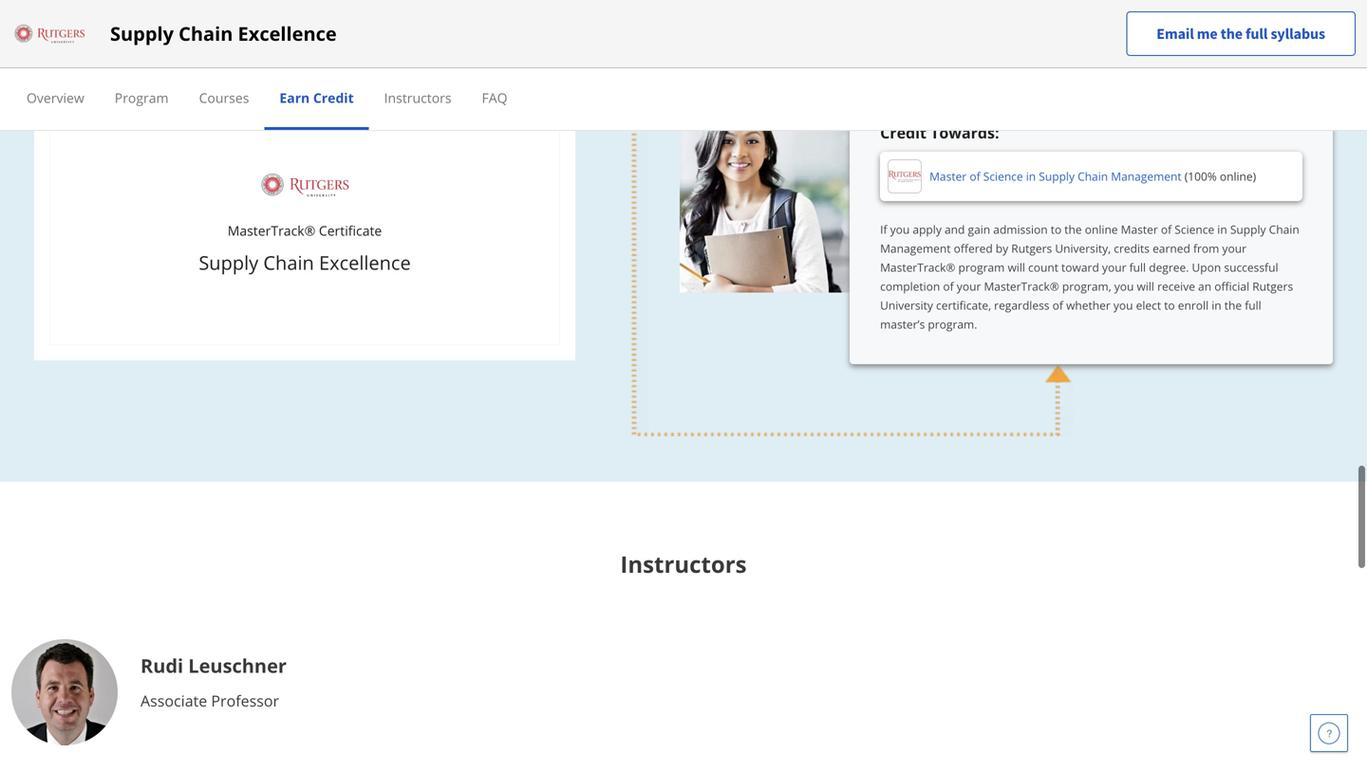 Task type: vqa. For each thing, say whether or not it's contained in the screenshot.
bottom Science
yes



Task type: describe. For each thing, give the bounding box(es) containing it.
email me the full syllabus button
[[1126, 11, 1356, 56]]

1 horizontal spatial your
[[1102, 260, 1127, 275]]

rudi leuschner
[[141, 653, 287, 679]]

(
[[1185, 168, 1188, 184]]

master of science in supply chain management ( 100% online )
[[930, 168, 1256, 184]]

0 horizontal spatial science
[[983, 168, 1023, 184]]

0 vertical spatial in
[[1026, 168, 1036, 184]]

whether
[[1066, 298, 1111, 313]]

earn for earn credit
[[280, 89, 310, 107]]

certificate menu element
[[11, 68, 1356, 130]]

credit for earn credit
[[313, 89, 354, 107]]

faq
[[482, 89, 508, 107]]

instructors link
[[384, 89, 452, 107]]

master inside if you apply and gain admission to the online master of science in supply chain management offered by rutgers university, credits earned from your mastertrack® program will count toward your full degree.  upon successful completion of your mastertrack® program, you will receive an official rutgers university certificate, regardless of whether you elect to enroll in the full master's program.
[[1121, 222, 1158, 237]]

certificate,
[[936, 298, 991, 313]]

admission
[[993, 222, 1048, 237]]

from
[[1194, 241, 1220, 256]]

1 horizontal spatial online
[[1220, 168, 1253, 184]]

0 horizontal spatial mastertrack®
[[228, 221, 315, 240]]

2 vertical spatial full
[[1245, 298, 1262, 313]]

1 horizontal spatial will
[[1137, 279, 1155, 294]]

enroll
[[1178, 298, 1209, 313]]

the inside button
[[1221, 24, 1243, 43]]

management inside if you apply and gain admission to the online master of science in supply chain management offered by rutgers university, credits earned from your mastertrack® program will count toward your full degree.  upon successful completion of your mastertrack® program, you will receive an official rutgers university certificate, regardless of whether you elect to enroll in the full master's program.
[[880, 241, 951, 256]]

0 horizontal spatial your
[[957, 279, 981, 294]]

0 vertical spatial you
[[890, 222, 910, 237]]

1 vertical spatial rutgers
[[1253, 279, 1293, 294]]

2 vertical spatial you
[[1114, 298, 1133, 313]]

courses link
[[199, 89, 249, 107]]

official
[[1215, 279, 1250, 294]]

chain inside if you apply and gain admission to the online master of science in supply chain management offered by rutgers university, credits earned from your mastertrack® program will count toward your full degree.  upon successful completion of your mastertrack® program, you will receive an official rutgers university certificate, regardless of whether you elect to enroll in the full master's program.
[[1269, 222, 1300, 237]]

1 vertical spatial excellence
[[319, 249, 411, 276]]

mastertrack® certificate
[[228, 221, 382, 240]]

certificate
[[319, 221, 382, 240]]

upon
[[1192, 260, 1221, 275]]

completion
[[880, 279, 940, 294]]

program
[[959, 260, 1005, 275]]

1 vertical spatial supply chain excellence
[[199, 249, 411, 276]]

earn for earn credit towards:
[[1234, 103, 1269, 124]]

chain down earn credit towards:
[[1078, 168, 1108, 184]]

2 vertical spatial the
[[1225, 298, 1242, 313]]

gain
[[968, 222, 991, 237]]

university,
[[1055, 241, 1111, 256]]

credits
[[1114, 241, 1150, 256]]

offered
[[954, 241, 993, 256]]

1 vertical spatial you
[[1115, 279, 1134, 294]]

0 vertical spatial excellence
[[238, 20, 337, 47]]

1 horizontal spatial management
[[1111, 168, 1182, 184]]

supply inside if you apply and gain admission to the online master of science in supply chain management offered by rutgers university, credits earned from your mastertrack® program will count toward your full degree.  upon successful completion of your mastertrack® program, you will receive an official rutgers university certificate, regardless of whether you elect to enroll in the full master's program.
[[1230, 222, 1266, 237]]

credit for earn credit towards:
[[880, 122, 927, 143]]

program,
[[1062, 279, 1112, 294]]

professor
[[211, 691, 279, 711]]

overview
[[27, 89, 84, 107]]

master of science in supply chain management link
[[930, 168, 1182, 184]]

1 vertical spatial the
[[1065, 222, 1082, 237]]

overview link
[[27, 89, 84, 107]]

full inside button
[[1246, 24, 1268, 43]]

university
[[880, 298, 933, 313]]

by
[[996, 241, 1009, 256]]

0 vertical spatial supply chain excellence
[[110, 20, 337, 47]]

of up earned
[[1161, 222, 1172, 237]]

0 horizontal spatial will
[[1008, 260, 1025, 275]]



Task type: locate. For each thing, give the bounding box(es) containing it.
full down official
[[1245, 298, 1262, 313]]

rutgers down admission
[[1012, 241, 1052, 256]]

1 vertical spatial will
[[1137, 279, 1155, 294]]

1 vertical spatial to
[[1164, 298, 1175, 313]]

instructors
[[384, 89, 452, 107], [620, 549, 747, 580]]

supply up program
[[110, 20, 174, 47]]

1 horizontal spatial earn
[[1234, 103, 1269, 124]]

rutgers down successful at the top of the page
[[1253, 279, 1293, 294]]

excellence up the 'earn credit' link
[[238, 20, 337, 47]]

earn inside certificate menu element
[[280, 89, 310, 107]]

the down official
[[1225, 298, 1242, 313]]

2 vertical spatial in
[[1212, 298, 1222, 313]]

earn inside earn credit towards:
[[1234, 103, 1269, 124]]

master's
[[880, 317, 925, 332]]

rutgers the state university of new jersey image
[[888, 159, 922, 194]]

will up elect
[[1137, 279, 1155, 294]]

to up university,
[[1051, 222, 1062, 237]]

1 vertical spatial science
[[1175, 222, 1215, 237]]

master up credits
[[1121, 222, 1158, 237]]

rutgers university image for mastertrack®
[[257, 166, 352, 204]]

mastertrack® left certificate
[[228, 221, 315, 240]]

0 vertical spatial master
[[930, 168, 967, 184]]

you left elect
[[1114, 298, 1133, 313]]

science up admission
[[983, 168, 1023, 184]]

in right enroll
[[1212, 298, 1222, 313]]

the
[[1221, 24, 1243, 43], [1065, 222, 1082, 237], [1225, 298, 1242, 313]]

management
[[1111, 168, 1182, 184], [880, 241, 951, 256]]

your
[[1222, 241, 1247, 256], [1102, 260, 1127, 275], [957, 279, 981, 294]]

1 vertical spatial rutgers university image
[[257, 166, 352, 204]]

1 horizontal spatial mastertrack®
[[880, 260, 956, 275]]

program
[[115, 89, 169, 107]]

earn credit towards:
[[880, 103, 1269, 143]]

associate
[[141, 691, 207, 711]]

the right me
[[1221, 24, 1243, 43]]

1 vertical spatial instructors
[[620, 549, 747, 580]]

credit inside earn credit towards:
[[880, 122, 927, 143]]

help center image
[[1318, 723, 1341, 745]]

0 vertical spatial credit
[[313, 89, 354, 107]]

supply chain excellence
[[110, 20, 337, 47], [199, 249, 411, 276]]

chain up courses link
[[179, 20, 233, 47]]

the up university,
[[1065, 222, 1082, 237]]

your down credits
[[1102, 260, 1127, 275]]

associate professor
[[141, 691, 279, 711]]

supply chain excellence down mastertrack® certificate
[[199, 249, 411, 276]]

credit
[[313, 89, 354, 107], [880, 122, 927, 143]]

rutgers
[[1012, 241, 1052, 256], [1253, 279, 1293, 294]]

rutgers university image
[[11, 19, 87, 49], [257, 166, 352, 204]]

excellence down certificate
[[319, 249, 411, 276]]

chain
[[179, 20, 233, 47], [1078, 168, 1108, 184], [1269, 222, 1300, 237], [263, 249, 314, 276]]

supply chain excellence up courses link
[[110, 20, 337, 47]]

earn credit link
[[280, 89, 354, 107]]

0 horizontal spatial rutgers university image
[[11, 19, 87, 49]]

supply up successful at the top of the page
[[1230, 222, 1266, 237]]

0 horizontal spatial credit
[[313, 89, 354, 107]]

supply
[[110, 20, 174, 47], [1039, 168, 1075, 184], [1230, 222, 1266, 237], [199, 249, 259, 276]]

1 vertical spatial master
[[1121, 222, 1158, 237]]

0 vertical spatial mastertrack®
[[228, 221, 315, 240]]

rudi leuschner image
[[11, 640, 118, 746]]

full left syllabus at the right
[[1246, 24, 1268, 43]]

apply
[[913, 222, 942, 237]]

0 horizontal spatial rutgers
[[1012, 241, 1052, 256]]

master right rutgers the state university of new jersey icon
[[930, 168, 967, 184]]

earn right courses link
[[280, 89, 310, 107]]

1 vertical spatial credit
[[880, 122, 927, 143]]

1 horizontal spatial credit
[[880, 122, 927, 143]]

1 horizontal spatial master
[[1121, 222, 1158, 237]]

full down credits
[[1130, 260, 1146, 275]]

toward
[[1062, 260, 1099, 275]]

your up successful at the top of the page
[[1222, 241, 1247, 256]]

chain down mastertrack® certificate
[[263, 249, 314, 276]]

email me the full syllabus
[[1157, 24, 1326, 43]]

supply down mastertrack® certificate
[[199, 249, 259, 276]]

science up from
[[1175, 222, 1215, 237]]

2 horizontal spatial mastertrack®
[[984, 279, 1059, 294]]

management down apply
[[880, 241, 951, 256]]

0 horizontal spatial online
[[1085, 222, 1118, 237]]

chain up successful at the top of the page
[[1269, 222, 1300, 237]]

0 horizontal spatial earn
[[280, 89, 310, 107]]

0 vertical spatial rutgers university image
[[11, 19, 87, 49]]

0 vertical spatial rutgers
[[1012, 241, 1052, 256]]

0 vertical spatial online
[[1220, 168, 1253, 184]]

0 vertical spatial science
[[983, 168, 1023, 184]]

will
[[1008, 260, 1025, 275], [1137, 279, 1155, 294]]

2 vertical spatial your
[[957, 279, 981, 294]]

1 horizontal spatial instructors
[[620, 549, 747, 580]]

count
[[1028, 260, 1059, 275]]

1 vertical spatial your
[[1102, 260, 1127, 275]]

rutgers university image up mastertrack® certificate
[[257, 166, 352, 204]]

0 vertical spatial full
[[1246, 24, 1268, 43]]

towards:
[[931, 122, 999, 143]]

degree.
[[1149, 260, 1189, 275]]

earn
[[280, 89, 310, 107], [1234, 103, 1269, 124]]

credit up rutgers the state university of new jersey icon
[[880, 122, 927, 143]]

earn credit
[[280, 89, 354, 107]]

1 vertical spatial in
[[1218, 222, 1227, 237]]

to down receive
[[1164, 298, 1175, 313]]

management left (
[[1111, 168, 1182, 184]]

0 horizontal spatial to
[[1051, 222, 1062, 237]]

1 horizontal spatial rutgers university image
[[257, 166, 352, 204]]

full
[[1246, 24, 1268, 43], [1130, 260, 1146, 275], [1245, 298, 1262, 313]]

your up certificate,
[[957, 279, 981, 294]]

successful
[[1224, 260, 1279, 275]]

you right if
[[890, 222, 910, 237]]

and
[[945, 222, 965, 237]]

0 vertical spatial will
[[1008, 260, 1025, 275]]

1 horizontal spatial science
[[1175, 222, 1215, 237]]

in up from
[[1218, 222, 1227, 237]]

regardless
[[994, 298, 1050, 313]]

0 vertical spatial to
[[1051, 222, 1062, 237]]

program link
[[115, 89, 169, 107]]

100%
[[1188, 168, 1217, 184]]

0 horizontal spatial instructors
[[384, 89, 452, 107]]

you
[[890, 222, 910, 237], [1115, 279, 1134, 294], [1114, 298, 1133, 313]]

will down 'by'
[[1008, 260, 1025, 275]]

courses
[[199, 89, 249, 107]]

0 vertical spatial instructors
[[384, 89, 452, 107]]

of up certificate,
[[943, 279, 954, 294]]

of down towards:
[[970, 168, 981, 184]]

if you apply and gain admission to the online master of science in supply chain management offered by rutgers university, credits earned from your mastertrack® program will count toward your full degree.  upon successful completion of your mastertrack® program, you will receive an official rutgers university certificate, regardless of whether you elect to enroll in the full master's program.
[[880, 222, 1300, 332]]

1 vertical spatial online
[[1085, 222, 1118, 237]]

rutgers university image for supply
[[11, 19, 87, 49]]

online inside if you apply and gain admission to the online master of science in supply chain management offered by rutgers university, credits earned from your mastertrack® program will count toward your full degree.  upon successful completion of your mastertrack® program, you will receive an official rutgers university certificate, regardless of whether you elect to enroll in the full master's program.
[[1085, 222, 1118, 237]]

1 horizontal spatial to
[[1164, 298, 1175, 313]]

in up admission
[[1026, 168, 1036, 184]]

0 horizontal spatial management
[[880, 241, 951, 256]]

email
[[1157, 24, 1194, 43]]

receive
[[1158, 279, 1195, 294]]

syllabus
[[1271, 24, 1326, 43]]

elect
[[1136, 298, 1161, 313]]

online
[[1220, 168, 1253, 184], [1085, 222, 1118, 237]]

online right "100%"
[[1220, 168, 1253, 184]]

rutgers university image up 'overview' link
[[11, 19, 87, 49]]

leuschner
[[188, 653, 287, 679]]

0 vertical spatial management
[[1111, 168, 1182, 184]]

faq link
[[482, 89, 508, 107]]

an
[[1198, 279, 1212, 294]]

excellence
[[238, 20, 337, 47], [319, 249, 411, 276]]

credit inside certificate menu element
[[313, 89, 354, 107]]

of
[[970, 168, 981, 184], [1161, 222, 1172, 237], [943, 279, 954, 294], [1053, 298, 1063, 313]]

mastertrack®
[[228, 221, 315, 240], [880, 260, 956, 275], [984, 279, 1059, 294]]

science inside if you apply and gain admission to the online master of science in supply chain management offered by rutgers university, credits earned from your mastertrack® program will count toward your full degree.  upon successful completion of your mastertrack® program, you will receive an official rutgers university certificate, regardless of whether you elect to enroll in the full master's program.
[[1175, 222, 1215, 237]]

mastertrack® up regardless
[[984, 279, 1059, 294]]

)
[[1253, 168, 1256, 184]]

science
[[983, 168, 1023, 184], [1175, 222, 1215, 237]]

0 vertical spatial the
[[1221, 24, 1243, 43]]

of left whether
[[1053, 298, 1063, 313]]

credit left instructors link
[[313, 89, 354, 107]]

1 vertical spatial mastertrack®
[[880, 260, 956, 275]]

online up university,
[[1085, 222, 1118, 237]]

mastertrack® up completion
[[880, 260, 956, 275]]

earned
[[1153, 241, 1191, 256]]

if
[[880, 222, 887, 237]]

0 vertical spatial your
[[1222, 241, 1247, 256]]

2 horizontal spatial your
[[1222, 241, 1247, 256]]

earn up ")"
[[1234, 103, 1269, 124]]

0 horizontal spatial master
[[930, 168, 967, 184]]

program.
[[928, 317, 977, 332]]

you right program,
[[1115, 279, 1134, 294]]

master
[[930, 168, 967, 184], [1121, 222, 1158, 237]]

1 vertical spatial full
[[1130, 260, 1146, 275]]

me
[[1197, 24, 1218, 43]]

supply down earn credit towards:
[[1039, 168, 1075, 184]]

in
[[1026, 168, 1036, 184], [1218, 222, 1227, 237], [1212, 298, 1222, 313]]

2 vertical spatial mastertrack®
[[984, 279, 1059, 294]]

to
[[1051, 222, 1062, 237], [1164, 298, 1175, 313]]

1 vertical spatial management
[[880, 241, 951, 256]]

rudi
[[141, 653, 183, 679]]

1 horizontal spatial rutgers
[[1253, 279, 1293, 294]]

instructors inside certificate menu element
[[384, 89, 452, 107]]



